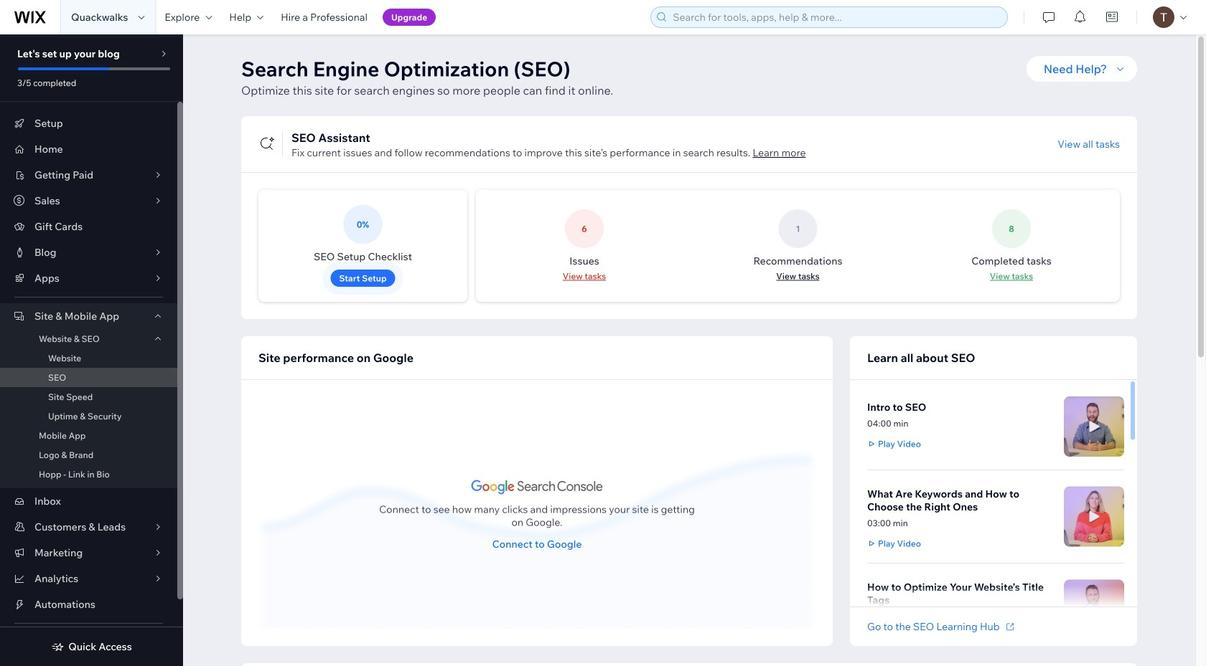 Task type: locate. For each thing, give the bounding box(es) containing it.
sidebar element
[[0, 34, 183, 667]]

heading
[[258, 350, 414, 367], [867, 350, 975, 367], [867, 401, 926, 414], [867, 488, 1055, 514], [867, 582, 1055, 607]]

Search for tools, apps, help & more... field
[[669, 7, 1003, 27]]



Task type: vqa. For each thing, say whether or not it's contained in the screenshot.
Search for tools, apps, help & more... field
yes



